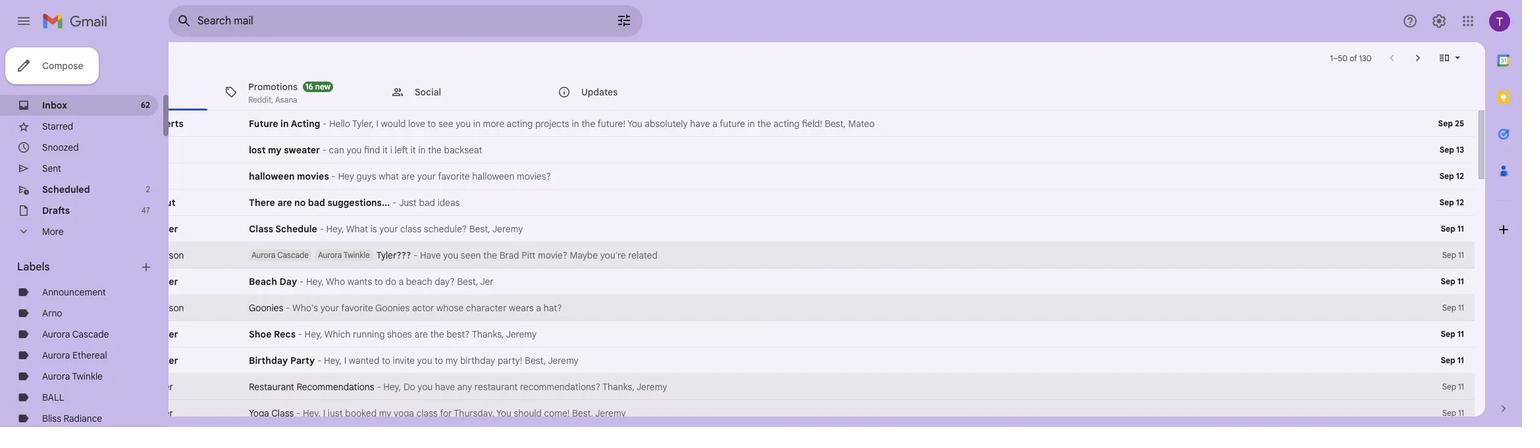 Task type: describe. For each thing, give the bounding box(es) containing it.
seen
[[461, 250, 481, 261]]

aurora for the aurora twinkle link
[[42, 371, 70, 382]]

2 important according to google magic. switch from the top
[[97, 275, 111, 288]]

bliss radiance
[[42, 413, 102, 425]]

main content containing promotions
[[47, 42, 1485, 427]]

16 new
[[305, 81, 330, 91]]

best?
[[446, 329, 470, 340]]

to left invite
[[382, 355, 390, 367]]

the right seen on the left bottom of page
[[483, 250, 497, 261]]

62
[[141, 100, 150, 110]]

aurora twinkle inside row
[[318, 250, 370, 260]]

settings image
[[1431, 13, 1447, 29]]

compose
[[42, 60, 83, 72]]

party!
[[498, 355, 522, 367]]

future
[[249, 118, 278, 130]]

0 horizontal spatial have
[[435, 381, 455, 393]]

restaurant
[[249, 381, 294, 393]]

important according to google magic. switch for restaurant recommendations
[[97, 381, 111, 394]]

row containing brad klo
[[47, 163, 1475, 190]]

in left acting
[[281, 118, 289, 130]]

support image
[[1402, 13, 1418, 29]]

hey, for hey, what is your class schedule? best, jeremy
[[326, 223, 344, 235]]

aurora twinkle inside labels navigation
[[42, 371, 103, 382]]

12 for halloween movies - hey guys what are your favorite halloween movies?
[[1456, 171, 1464, 181]]

promotions
[[248, 81, 298, 92]]

in left more
[[473, 118, 480, 130]]

come!
[[544, 408, 570, 419]]

you right can
[[347, 144, 362, 156]]

you're
[[600, 250, 626, 261]]

jeremy miller for restaurant recommendations
[[117, 381, 173, 393]]

booked
[[345, 408, 377, 419]]

0 vertical spatial your
[[417, 171, 436, 182]]

- left just on the left bottom
[[296, 408, 300, 419]]

restaurant recommendations - hey, do you have any restaurant recommendations? thanks, jeremy
[[249, 381, 667, 393]]

11 row from the top
[[47, 374, 1475, 400]]

goonies - who's your favorite goonies actor whose character wears a hat?
[[249, 302, 562, 314]]

to up restaurant recommendations - hey, do you have any restaurant recommendations? thanks, jeremy
[[435, 355, 443, 367]]

thursday.
[[454, 408, 494, 419]]

1 jeremy miller from the top
[[117, 223, 178, 235]]

1 50 of 130
[[1330, 53, 1372, 63]]

labels heading
[[17, 261, 140, 274]]

which
[[324, 329, 351, 340]]

drafts
[[42, 205, 70, 217]]

0 vertical spatial class
[[400, 223, 422, 235]]

schedule
[[275, 223, 317, 235]]

who's
[[292, 302, 318, 314]]

can
[[329, 144, 344, 156]]

arno
[[42, 307, 62, 319]]

shoes
[[387, 329, 412, 340]]

there
[[249, 197, 275, 209]]

the left future!
[[581, 118, 595, 130]]

any
[[457, 381, 472, 393]]

sep 13
[[1440, 145, 1464, 155]]

lost my sweater - can you find it i left it in the backseat
[[249, 144, 482, 156]]

drafts link
[[42, 205, 70, 217]]

beach
[[249, 276, 277, 288]]

guys
[[356, 171, 376, 182]]

gmail image
[[42, 8, 114, 34]]

would
[[381, 118, 406, 130]]

to left see
[[427, 118, 436, 130]]

wears
[[509, 302, 534, 314]]

updates tab
[[547, 74, 713, 111]]

you right the do
[[418, 381, 433, 393]]

hey, for hey, who wants to do a beach day? best, jer
[[306, 276, 324, 288]]

you right invite
[[417, 355, 432, 367]]

miller for restaurant
[[150, 381, 173, 393]]

tyler???
[[376, 250, 411, 261]]

1 peterson from the top
[[147, 250, 184, 261]]

Search mail text field
[[197, 14, 579, 28]]

find
[[364, 144, 380, 156]]

- left who's
[[286, 302, 290, 314]]

twinkle inside labels navigation
[[72, 371, 103, 382]]

row containing mateo roberts
[[47, 111, 1475, 137]]

lost
[[249, 144, 266, 156]]

i for wanted
[[344, 355, 346, 367]]

7 row from the top
[[47, 269, 1475, 295]]

sent
[[42, 163, 61, 174]]

snoozed link
[[42, 142, 79, 153]]

in right projects
[[572, 118, 579, 130]]

0 horizontal spatial you
[[496, 408, 511, 419]]

2 horizontal spatial my
[[445, 355, 458, 367]]

47
[[141, 205, 150, 215]]

what
[[346, 223, 368, 235]]

thanks, for recommendations?
[[602, 381, 635, 393]]

beach day - hey, who wants to do a beach day? best, jer
[[249, 276, 494, 288]]

scheduled link
[[42, 184, 90, 196]]

cascade inside labels navigation
[[72, 329, 109, 340]]

just
[[328, 408, 343, 419]]

2 vertical spatial my
[[379, 408, 391, 419]]

is
[[370, 223, 377, 235]]

50
[[1338, 53, 1348, 63]]

best, right party!
[[525, 355, 546, 367]]

inbox link
[[42, 99, 67, 111]]

just
[[399, 197, 417, 209]]

hat?
[[544, 302, 562, 314]]

miller for yoga
[[150, 408, 173, 419]]

2 vertical spatial your
[[320, 302, 339, 314]]

birthday
[[249, 355, 288, 367]]

have
[[420, 250, 441, 261]]

2 peterson from the top
[[147, 302, 184, 314]]

ball link
[[42, 392, 64, 404]]

field!
[[802, 118, 822, 130]]

1 vertical spatial class
[[271, 408, 294, 419]]

movies
[[297, 171, 329, 182]]

main menu image
[[16, 13, 32, 29]]

scheduled
[[42, 184, 90, 196]]

should
[[514, 408, 542, 419]]

in right left
[[418, 144, 425, 156]]

roberts
[[148, 118, 184, 130]]

new
[[315, 81, 330, 91]]

the right future
[[757, 118, 771, 130]]

updates
[[581, 86, 618, 98]]

5 row from the top
[[47, 216, 1475, 242]]

recs
[[274, 329, 296, 340]]

future
[[720, 118, 745, 130]]

inbox
[[42, 99, 67, 111]]

sep 12 for just bad ideas
[[1439, 197, 1464, 207]]

0 vertical spatial are
[[401, 171, 415, 182]]

2 horizontal spatial a
[[712, 118, 717, 130]]

shoe
[[249, 329, 272, 340]]

miller for birthday
[[153, 355, 178, 367]]

birthday
[[460, 355, 495, 367]]

schedule?
[[424, 223, 467, 235]]

1 it from the left
[[382, 144, 388, 156]]

2 jeremy miller from the top
[[117, 276, 178, 288]]

toggle split pane mode image
[[1438, 51, 1451, 65]]

wanted
[[349, 355, 379, 367]]

class schedule - hey, what is your class schedule? best, jeremy
[[249, 223, 523, 235]]

1 bad from the left
[[308, 197, 325, 209]]

maybe
[[570, 250, 598, 261]]

- left have
[[413, 250, 418, 261]]

- right day
[[299, 276, 304, 288]]

party
[[290, 355, 315, 367]]

actor
[[412, 302, 434, 314]]

birthday party - hey, i wanted to invite you to my birthday party! best, jeremy
[[249, 355, 578, 367]]

do
[[403, 381, 415, 393]]

there are no bad suggestions... - just bad ideas
[[249, 197, 460, 209]]

refresh image
[[97, 51, 111, 65]]

0 vertical spatial i
[[376, 118, 379, 130]]

aurora twinkle link
[[42, 371, 103, 382]]

hey, for hey, which running shoes are the best? thanks, jeremy
[[305, 329, 322, 340]]

important according to google magic. switch for goonies
[[97, 302, 111, 315]]

ideas
[[437, 197, 460, 209]]

0 horizontal spatial brad
[[117, 171, 138, 182]]

- right schedule
[[320, 223, 324, 235]]

who
[[326, 276, 345, 288]]

0 vertical spatial class
[[249, 223, 273, 235]]

see
[[438, 118, 453, 130]]

1 vertical spatial class
[[417, 408, 438, 419]]

2 mateo from the left
[[848, 118, 875, 130]]

recommendations?
[[520, 381, 600, 393]]

halloween movies - hey guys what are your favorite halloween movies?
[[249, 171, 551, 182]]

to left do
[[374, 276, 383, 288]]



Task type: vqa. For each thing, say whether or not it's contained in the screenshot.
the There are no bad suggestions... - Just bad ideas at the left top of page
yes



Task type: locate. For each thing, give the bounding box(es) containing it.
james
[[117, 250, 145, 261], [117, 302, 145, 314]]

0 vertical spatial have
[[690, 118, 710, 130]]

cascade down schedule
[[277, 250, 309, 260]]

i right tyler,
[[376, 118, 379, 130]]

important according to google magic. switch down the aurora twinkle link
[[97, 407, 111, 420]]

12 row from the top
[[47, 400, 1475, 427]]

the left best? in the left bottom of the page
[[430, 329, 444, 340]]

1 vertical spatial james peterson
[[117, 302, 184, 314]]

cascade up ethereal
[[72, 329, 109, 340]]

acting right more
[[507, 118, 533, 130]]

brad left 'klo'
[[117, 171, 138, 182]]

0 horizontal spatial your
[[320, 302, 339, 314]]

- right recs
[[298, 329, 302, 340]]

1 vertical spatial aurora cascade
[[42, 329, 109, 340]]

sep 25
[[1438, 118, 1464, 128]]

acting left field!
[[773, 118, 800, 130]]

starred
[[42, 120, 73, 132]]

bad right the just
[[419, 197, 435, 209]]

mateo roberts
[[117, 118, 184, 130]]

you left seen on the left bottom of page
[[443, 250, 458, 261]]

running
[[353, 329, 385, 340]]

1 james from the top
[[117, 250, 145, 261]]

ball
[[42, 392, 64, 404]]

you left should
[[496, 408, 511, 419]]

have left any
[[435, 381, 455, 393]]

0 vertical spatial you
[[627, 118, 642, 130]]

1 goonies from the left
[[249, 302, 283, 314]]

your right the what
[[417, 171, 436, 182]]

sep 12 for hey guys what are your favorite halloween movies?
[[1439, 171, 1464, 181]]

important according to google magic. switch down "primary"
[[97, 117, 111, 130]]

aurora cascade inside row
[[251, 250, 309, 260]]

a
[[712, 118, 717, 130], [399, 276, 404, 288], [536, 302, 541, 314]]

projects
[[535, 118, 569, 130]]

2 sep 12 from the top
[[1439, 197, 1464, 207]]

i left just on the left bottom
[[323, 408, 325, 419]]

i for just
[[323, 408, 325, 419]]

0 vertical spatial aurora twinkle
[[318, 250, 370, 260]]

1 horizontal spatial you
[[627, 118, 642, 130]]

best, left jer
[[457, 276, 478, 288]]

0 vertical spatial james
[[117, 250, 145, 261]]

jeremy miller for yoga class
[[117, 408, 173, 419]]

class down the just
[[400, 223, 422, 235]]

hey,
[[326, 223, 344, 235], [306, 276, 324, 288], [305, 329, 322, 340], [324, 355, 342, 367], [383, 381, 401, 393], [303, 408, 321, 419]]

jeremy miller
[[117, 223, 178, 235], [117, 276, 178, 288], [117, 329, 178, 340], [117, 355, 178, 367], [117, 381, 173, 393], [117, 408, 173, 419]]

tab list
[[1485, 42, 1522, 380], [47, 74, 1485, 111]]

2 acting from the left
[[773, 118, 800, 130]]

1 vertical spatial twinkle
[[72, 371, 103, 382]]

your right is
[[379, 223, 398, 235]]

best, up seen on the left bottom of page
[[469, 223, 490, 235]]

1 horizontal spatial your
[[379, 223, 398, 235]]

1 horizontal spatial halloween
[[472, 171, 514, 182]]

aurora
[[251, 250, 275, 260], [318, 250, 342, 260], [42, 329, 70, 340], [42, 350, 70, 361], [42, 371, 70, 382]]

labels
[[17, 261, 50, 274]]

hey, left the what
[[326, 223, 344, 235]]

aurora twinkle
[[318, 250, 370, 260], [42, 371, 103, 382]]

brad left pitt
[[499, 250, 519, 261]]

row containing bjord umlaut
[[47, 190, 1475, 216]]

my left yoga
[[379, 408, 391, 419]]

labels navigation
[[0, 42, 169, 427]]

aurora down 'arno'
[[42, 329, 70, 340]]

1 acting from the left
[[507, 118, 533, 130]]

day
[[279, 276, 297, 288]]

1 important according to google magic. switch from the top
[[97, 117, 111, 130]]

related
[[628, 250, 658, 261]]

1 vertical spatial my
[[445, 355, 458, 367]]

mateo down 62
[[117, 118, 145, 130]]

- left hello
[[323, 118, 327, 130]]

9 row from the top
[[47, 321, 1475, 348]]

1 mateo from the left
[[117, 118, 145, 130]]

0 vertical spatial james peterson
[[117, 250, 184, 261]]

1 vertical spatial favorite
[[341, 302, 373, 314]]

a right do
[[399, 276, 404, 288]]

5 important according to google magic. switch from the top
[[97, 354, 111, 367]]

arno link
[[42, 307, 62, 319]]

in right future
[[748, 118, 755, 130]]

a left future
[[712, 118, 717, 130]]

goonies up shoe recs - hey, which running shoes are the best? thanks, jeremy
[[375, 302, 410, 314]]

2 vertical spatial are
[[414, 329, 428, 340]]

thanks,
[[472, 329, 504, 340], [602, 381, 635, 393]]

1 horizontal spatial aurora twinkle
[[318, 250, 370, 260]]

pitt
[[522, 250, 535, 261]]

1 horizontal spatial brad
[[499, 250, 519, 261]]

10 row from the top
[[47, 348, 1475, 374]]

sep 11
[[1441, 224, 1464, 234], [1442, 250, 1464, 260], [1441, 276, 1464, 286], [1442, 303, 1464, 313], [1441, 329, 1464, 339], [1441, 355, 1464, 365], [1442, 382, 1464, 392], [1442, 408, 1464, 418]]

0 vertical spatial peterson
[[147, 250, 184, 261]]

important according to google magic. switch for birthday party
[[97, 354, 111, 367]]

hey, for hey, do you have any restaurant recommendations? thanks, jeremy
[[383, 381, 401, 393]]

1 vertical spatial you
[[496, 408, 511, 419]]

tyler,
[[352, 118, 374, 130]]

my
[[268, 144, 282, 156], [445, 355, 458, 367], [379, 408, 391, 419]]

0 vertical spatial twinkle
[[344, 250, 370, 260]]

- right party
[[317, 355, 321, 367]]

important according to google magic. switch for yoga class
[[97, 407, 111, 420]]

1 horizontal spatial favorite
[[438, 171, 470, 182]]

2 vertical spatial i
[[323, 408, 325, 419]]

2 it from the left
[[410, 144, 416, 156]]

1 vertical spatial thanks,
[[602, 381, 635, 393]]

more
[[42, 226, 64, 238]]

0 horizontal spatial bad
[[308, 197, 325, 209]]

aurora twinkle up who
[[318, 250, 370, 260]]

aurora for aurora cascade link
[[42, 329, 70, 340]]

important according to google magic. switch for shoe recs
[[97, 328, 111, 341]]

have left future
[[690, 118, 710, 130]]

announcement
[[42, 286, 106, 298]]

promotions, 16 new messages, tab
[[214, 74, 380, 111]]

1 vertical spatial peterson
[[147, 302, 184, 314]]

6 jeremy miller from the top
[[117, 408, 173, 419]]

- left can
[[322, 144, 327, 156]]

hello
[[329, 118, 350, 130]]

my left birthday
[[445, 355, 458, 367]]

miller for shoe
[[153, 329, 178, 340]]

beach
[[406, 276, 432, 288]]

restaurant
[[475, 381, 518, 393]]

12
[[1456, 171, 1464, 181], [1456, 197, 1464, 207]]

row containing lost my sweater
[[47, 137, 1475, 163]]

0 vertical spatial 12
[[1456, 171, 1464, 181]]

1 horizontal spatial a
[[536, 302, 541, 314]]

6 row from the top
[[47, 242, 1475, 269]]

shoe recs - hey, which running shoes are the best? thanks, jeremy
[[249, 329, 537, 340]]

brad klo
[[117, 171, 155, 182]]

mateo right field!
[[848, 118, 875, 130]]

search mail image
[[172, 9, 196, 33]]

you right see
[[456, 118, 471, 130]]

1 row from the top
[[47, 111, 1475, 137]]

aurora cascade up aurora ethereal link
[[42, 329, 109, 340]]

-
[[323, 118, 327, 130], [322, 144, 327, 156], [331, 171, 336, 182], [392, 197, 397, 209], [320, 223, 324, 235], [413, 250, 418, 261], [299, 276, 304, 288], [286, 302, 290, 314], [298, 329, 302, 340], [317, 355, 321, 367], [377, 381, 381, 393], [296, 408, 300, 419]]

2 horizontal spatial your
[[417, 171, 436, 182]]

2 james from the top
[[117, 302, 145, 314]]

6 important according to google magic. switch from the top
[[97, 381, 111, 394]]

1 horizontal spatial have
[[690, 118, 710, 130]]

twinkle down ethereal
[[72, 371, 103, 382]]

peterson
[[147, 250, 184, 261], [147, 302, 184, 314]]

jeremy miller for birthday party
[[117, 355, 178, 367]]

1 vertical spatial a
[[399, 276, 404, 288]]

tab list containing promotions
[[47, 74, 1485, 111]]

best, right come!
[[572, 408, 593, 419]]

aurora up beach
[[251, 250, 275, 260]]

row
[[47, 111, 1475, 137], [47, 137, 1475, 163], [47, 163, 1475, 190], [47, 190, 1475, 216], [47, 216, 1475, 242], [47, 242, 1475, 269], [47, 269, 1475, 295], [47, 295, 1475, 321], [47, 321, 1475, 348], [47, 348, 1475, 374], [47, 374, 1475, 400], [47, 400, 1475, 427]]

1 vertical spatial sep 12
[[1439, 197, 1464, 207]]

11
[[1457, 224, 1464, 234], [1458, 250, 1464, 260], [1457, 276, 1464, 286], [1458, 303, 1464, 313], [1457, 329, 1464, 339], [1457, 355, 1464, 365], [1458, 382, 1464, 392], [1458, 408, 1464, 418]]

i
[[390, 144, 392, 156]]

what
[[379, 171, 399, 182]]

important according to google magic. switch
[[97, 117, 111, 130], [97, 275, 111, 288], [97, 302, 111, 315], [97, 328, 111, 341], [97, 354, 111, 367], [97, 381, 111, 394], [97, 407, 111, 420]]

you right future!
[[627, 118, 642, 130]]

0 horizontal spatial thanks,
[[472, 329, 504, 340]]

3 important according to google magic. switch from the top
[[97, 302, 111, 315]]

more
[[483, 118, 504, 130]]

0 horizontal spatial favorite
[[341, 302, 373, 314]]

of
[[1350, 53, 1357, 63]]

important according to google magic. switch down announcement
[[97, 302, 111, 315]]

twinkle down the what
[[344, 250, 370, 260]]

1 horizontal spatial cascade
[[277, 250, 309, 260]]

your right who's
[[320, 302, 339, 314]]

0 horizontal spatial twinkle
[[72, 371, 103, 382]]

best, right field!
[[825, 118, 846, 130]]

it right left
[[410, 144, 416, 156]]

4 important according to google magic. switch from the top
[[97, 328, 111, 341]]

12 for there are no bad suggestions... - just bad ideas
[[1456, 197, 1464, 207]]

miller
[[153, 223, 178, 235], [153, 276, 178, 288], [153, 329, 178, 340], [153, 355, 178, 367], [150, 381, 173, 393], [150, 408, 173, 419]]

aurora twinkle down aurora ethereal link
[[42, 371, 103, 382]]

important according to google magic. switch up the aurora twinkle link
[[97, 354, 111, 367]]

a left hat?
[[536, 302, 541, 314]]

movie?
[[538, 250, 567, 261]]

class down there
[[249, 223, 273, 235]]

class left the for
[[417, 408, 438, 419]]

0 horizontal spatial i
[[323, 408, 325, 419]]

sent link
[[42, 163, 61, 174]]

aurora cascade
[[251, 250, 309, 260], [42, 329, 109, 340]]

snoozed
[[42, 142, 79, 153]]

james peterson
[[117, 250, 184, 261], [117, 302, 184, 314]]

2 halloween from the left
[[472, 171, 514, 182]]

social
[[415, 86, 441, 98]]

2 vertical spatial a
[[536, 302, 541, 314]]

thanks, for best?
[[472, 329, 504, 340]]

advanced search options image
[[611, 7, 637, 34]]

aurora up the aurora twinkle link
[[42, 350, 70, 361]]

backseat
[[444, 144, 482, 156]]

aurora up 'ball'
[[42, 371, 70, 382]]

1 horizontal spatial i
[[344, 355, 346, 367]]

1 horizontal spatial mateo
[[848, 118, 875, 130]]

4 jeremy miller from the top
[[117, 355, 178, 367]]

aurora cascade up day
[[251, 250, 309, 260]]

0 vertical spatial a
[[712, 118, 717, 130]]

suggestions...
[[327, 197, 390, 209]]

sweater
[[284, 144, 320, 156]]

i left 'wanted'
[[344, 355, 346, 367]]

0 horizontal spatial acting
[[507, 118, 533, 130]]

2 row from the top
[[47, 137, 1475, 163]]

the left backseat
[[428, 144, 442, 156]]

jeremy miller for shoe recs
[[117, 329, 178, 340]]

3 jeremy miller from the top
[[117, 329, 178, 340]]

1 horizontal spatial acting
[[773, 118, 800, 130]]

important according to google magic. switch for future in acting
[[97, 117, 111, 130]]

day?
[[435, 276, 455, 288]]

social tab
[[381, 74, 546, 111]]

whose
[[436, 302, 464, 314]]

no
[[294, 197, 306, 209]]

aurora up who
[[318, 250, 342, 260]]

aurora for aurora ethereal link
[[42, 350, 70, 361]]

are right shoes
[[414, 329, 428, 340]]

2 bad from the left
[[419, 197, 435, 209]]

1 horizontal spatial thanks,
[[602, 381, 635, 393]]

are
[[401, 171, 415, 182], [277, 197, 292, 209], [414, 329, 428, 340]]

1 12 from the top
[[1456, 171, 1464, 181]]

3 row from the top
[[47, 163, 1475, 190]]

important according to google magic. switch up ethereal
[[97, 328, 111, 341]]

0 horizontal spatial halloween
[[249, 171, 295, 182]]

goonies down beach
[[249, 302, 283, 314]]

0 vertical spatial brad
[[117, 171, 138, 182]]

0 vertical spatial my
[[268, 144, 282, 156]]

primary
[[82, 86, 116, 98]]

love
[[408, 118, 425, 130]]

0 vertical spatial favorite
[[438, 171, 470, 182]]

1 vertical spatial cascade
[[72, 329, 109, 340]]

klo
[[141, 171, 155, 182]]

None search field
[[169, 5, 643, 37]]

1 vertical spatial i
[[344, 355, 346, 367]]

are left 'no'
[[277, 197, 292, 209]]

twinkle inside main content
[[344, 250, 370, 260]]

aurora cascade inside labels navigation
[[42, 329, 109, 340]]

- left hey on the top left
[[331, 171, 336, 182]]

yoga
[[249, 408, 269, 419]]

bad right 'no'
[[308, 197, 325, 209]]

yoga
[[394, 408, 414, 419]]

sep
[[1438, 118, 1453, 128], [1440, 145, 1454, 155], [1439, 171, 1454, 181], [1439, 197, 1454, 207], [1441, 224, 1455, 234], [1442, 250, 1456, 260], [1441, 276, 1455, 286], [1442, 303, 1456, 313], [1441, 329, 1455, 339], [1441, 355, 1455, 365], [1442, 382, 1456, 392], [1442, 408, 1456, 418]]

2 james peterson from the top
[[117, 302, 184, 314]]

1 vertical spatial have
[[435, 381, 455, 393]]

best,
[[825, 118, 846, 130], [469, 223, 490, 235], [457, 276, 478, 288], [525, 355, 546, 367], [572, 408, 593, 419]]

hey, left the do
[[383, 381, 401, 393]]

favorite up ideas at top left
[[438, 171, 470, 182]]

hey, for hey, i just booked my yoga class for thursday. you should come! best, jeremy
[[303, 408, 321, 419]]

character
[[466, 302, 507, 314]]

0 horizontal spatial aurora twinkle
[[42, 371, 103, 382]]

1 horizontal spatial goonies
[[375, 302, 410, 314]]

aurora cascade link
[[42, 329, 109, 340]]

1 halloween from the left
[[249, 171, 295, 182]]

0 vertical spatial thanks,
[[472, 329, 504, 340]]

8 row from the top
[[47, 295, 1475, 321]]

hey, left who
[[306, 276, 324, 288]]

main content
[[47, 42, 1485, 427]]

25
[[1455, 118, 1464, 128]]

invite
[[393, 355, 415, 367]]

1 horizontal spatial it
[[410, 144, 416, 156]]

primary tab
[[47, 74, 213, 111]]

hey, up recommendations
[[324, 355, 342, 367]]

5 jeremy miller from the top
[[117, 381, 173, 393]]

hey
[[338, 171, 354, 182]]

aurora ethereal link
[[42, 350, 107, 361]]

radiance
[[64, 413, 102, 425]]

1 vertical spatial are
[[277, 197, 292, 209]]

class
[[400, 223, 422, 235], [417, 408, 438, 419]]

- down 'wanted'
[[377, 381, 381, 393]]

hey, for hey, i wanted to invite you to my birthday party! best, jeremy
[[324, 355, 342, 367]]

1 vertical spatial your
[[379, 223, 398, 235]]

1 horizontal spatial aurora cascade
[[251, 250, 309, 260]]

2 goonies from the left
[[375, 302, 410, 314]]

left
[[395, 144, 408, 156]]

0 horizontal spatial cascade
[[72, 329, 109, 340]]

0 horizontal spatial my
[[268, 144, 282, 156]]

important according to google magic. switch down labels heading
[[97, 275, 111, 288]]

2 12 from the top
[[1456, 197, 1464, 207]]

4 row from the top
[[47, 190, 1475, 216]]

thanks, right recommendations?
[[602, 381, 635, 393]]

hey, left just on the left bottom
[[303, 408, 321, 419]]

0 vertical spatial aurora cascade
[[251, 250, 309, 260]]

2 horizontal spatial i
[[376, 118, 379, 130]]

7 important according to google magic. switch from the top
[[97, 407, 111, 420]]

1 horizontal spatial twinkle
[[344, 250, 370, 260]]

0 horizontal spatial goonies
[[249, 302, 283, 314]]

are right the what
[[401, 171, 415, 182]]

0 horizontal spatial aurora cascade
[[42, 329, 109, 340]]

1 horizontal spatial my
[[379, 408, 391, 419]]

older image
[[1411, 51, 1425, 65]]

0 horizontal spatial a
[[399, 276, 404, 288]]

thanks, down 'character'
[[472, 329, 504, 340]]

class right yoga
[[271, 408, 294, 419]]

- left the just
[[392, 197, 397, 209]]

1 vertical spatial 12
[[1456, 197, 1464, 207]]

1 james peterson from the top
[[117, 250, 184, 261]]

1 vertical spatial brad
[[499, 250, 519, 261]]

favorite down 'wants'
[[341, 302, 373, 314]]

future in acting - hello tyler, i would love to see you in more acting projects in the future! you absolutely have a future in the acting field! best, mateo
[[249, 118, 875, 130]]

1 vertical spatial aurora twinkle
[[42, 371, 103, 382]]

1 vertical spatial james
[[117, 302, 145, 314]]

my right lost
[[268, 144, 282, 156]]

halloween down backseat
[[472, 171, 514, 182]]

jeremy
[[117, 223, 150, 235], [492, 223, 523, 235], [117, 276, 150, 288], [117, 329, 150, 340], [506, 329, 537, 340], [117, 355, 150, 367], [548, 355, 578, 367], [117, 381, 148, 393], [636, 381, 667, 393], [117, 408, 148, 419], [595, 408, 626, 419]]

1 horizontal spatial bad
[[419, 197, 435, 209]]

1 sep 12 from the top
[[1439, 171, 1464, 181]]

i
[[376, 118, 379, 130], [344, 355, 346, 367], [323, 408, 325, 419]]

do
[[385, 276, 396, 288]]

halloween up there
[[249, 171, 295, 182]]

it left i
[[382, 144, 388, 156]]

0 vertical spatial sep 12
[[1439, 171, 1464, 181]]

0 vertical spatial cascade
[[277, 250, 309, 260]]

0 horizontal spatial it
[[382, 144, 388, 156]]

bad
[[308, 197, 325, 209], [419, 197, 435, 209]]

0 horizontal spatial mateo
[[117, 118, 145, 130]]



